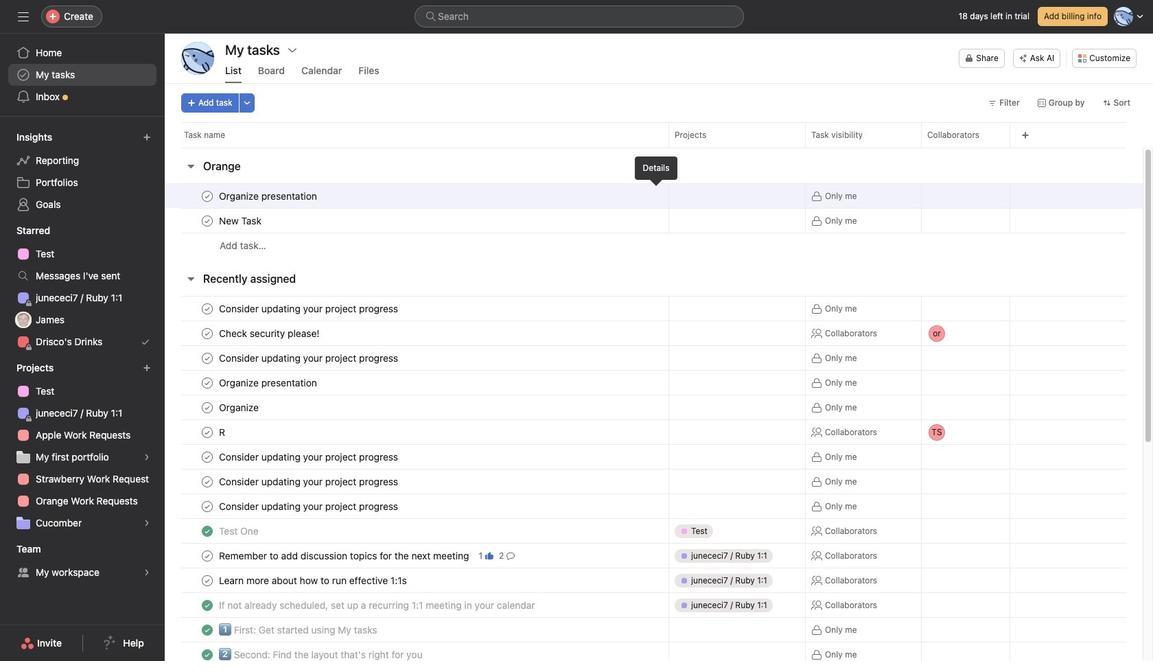 Task type: locate. For each thing, give the bounding box(es) containing it.
check security please! cell
[[165, 321, 669, 346]]

0 vertical spatial collapse task list for this group image
[[185, 161, 196, 172]]

10 task name text field from the top
[[216, 623, 381, 637]]

3 mark complete checkbox from the top
[[199, 375, 216, 391]]

6 mark complete checkbox from the top
[[199, 572, 216, 589]]

completed checkbox inside 1️⃣ first: get started using my tasks cell
[[199, 622, 216, 638]]

completed checkbox inside if not already scheduled, set up a recurring 1:1 meeting in your calendar cell
[[199, 597, 216, 613]]

consider updating your project progress cell for 3rd linked projects for consider updating your project progress cell from the bottom of the header recently assigned tree grid
[[165, 444, 669, 470]]

completed checkbox for if not already scheduled, set up a recurring 1:1 meeting in your calendar cell
[[199, 597, 216, 613]]

list box
[[415, 5, 744, 27]]

task name text field for mark complete image corresponding to fourth linked projects for consider updating your project progress cell
[[216, 475, 402, 489]]

1 mark complete image from the top
[[199, 213, 216, 229]]

4 mark complete checkbox from the top
[[199, 424, 216, 440]]

4 consider updating your project progress cell from the top
[[165, 469, 669, 494]]

1 vertical spatial completed image
[[199, 622, 216, 638]]

completed checkbox for task name text box in 2️⃣ second: find the layout that's right for you cell
[[199, 646, 216, 661]]

3 task name text field from the top
[[216, 326, 324, 340]]

2 task name text field from the top
[[216, 302, 402, 315]]

completed image inside "test one" cell
[[199, 523, 216, 539]]

see details, my first portfolio image
[[143, 453, 151, 461]]

0 vertical spatial completed image
[[199, 597, 216, 613]]

mark complete image for 3rd linked projects for consider updating your project progress cell from the bottom of the header recently assigned tree grid
[[199, 449, 216, 465]]

tooltip
[[635, 157, 678, 184]]

task name text field inside "new task" cell
[[216, 214, 266, 228]]

Mark complete checkbox
[[199, 213, 216, 229], [199, 300, 216, 317], [199, 325, 216, 342], [199, 424, 216, 440], [199, 449, 216, 465], [199, 498, 216, 515], [199, 548, 216, 564]]

mark complete checkbox for fifth linked projects for consider updating your project progress cell from the bottom of the header recently assigned tree grid task name text box
[[199, 300, 216, 317]]

Mark complete checkbox
[[199, 188, 216, 204], [199, 350, 216, 366], [199, 375, 216, 391], [199, 399, 216, 416], [199, 473, 216, 490], [199, 572, 216, 589]]

3 consider updating your project progress cell from the top
[[165, 444, 669, 470]]

mark complete image
[[199, 188, 216, 204], [199, 325, 216, 342], [199, 424, 216, 440], [199, 548, 216, 564], [199, 572, 216, 589]]

linked projects for new task cell
[[669, 208, 806, 233]]

row
[[165, 122, 1154, 148], [181, 147, 1127, 148], [165, 183, 1143, 209], [165, 208, 1143, 233], [165, 233, 1143, 258], [165, 296, 1143, 321], [165, 320, 1143, 347], [165, 345, 1143, 371], [165, 370, 1143, 395], [165, 395, 1143, 420], [165, 418, 1143, 446], [165, 444, 1143, 470], [165, 469, 1143, 494], [165, 494, 1143, 519], [165, 518, 1143, 544], [165, 543, 1143, 569], [165, 568, 1143, 593], [165, 593, 1143, 618], [165, 617, 1143, 643], [165, 642, 1143, 661]]

1 vertical spatial organize presentation cell
[[165, 370, 669, 395]]

completed checkbox inside 2️⃣ second: find the layout that's right for you cell
[[199, 646, 216, 661]]

9 task name text field from the top
[[216, 598, 539, 612]]

mark complete checkbox for task name text field within the remember to add discussion topics for the next meeting cell
[[199, 548, 216, 564]]

3 mark complete image from the top
[[199, 424, 216, 440]]

1 task name text field from the top
[[216, 214, 266, 228]]

0 vertical spatial completed image
[[199, 523, 216, 539]]

1 completed checkbox from the top
[[199, 523, 216, 539]]

task name text field inside if not already scheduled, set up a recurring 1:1 meeting in your calendar cell
[[216, 598, 539, 612]]

1 consider updating your project progress cell from the top
[[165, 296, 669, 321]]

2 completed checkbox from the top
[[199, 622, 216, 638]]

mark complete checkbox inside r cell
[[199, 424, 216, 440]]

task name text field for completed image inside 1️⃣ first: get started using my tasks cell
[[216, 623, 381, 637]]

mark complete image inside "new task" cell
[[199, 213, 216, 229]]

collapse task list for this group image for 'header orange' tree grid
[[185, 161, 196, 172]]

completed checkbox inside "test one" cell
[[199, 523, 216, 539]]

Task name text field
[[216, 189, 321, 203], [216, 351, 402, 365], [216, 425, 231, 439], [216, 450, 402, 464], [216, 475, 402, 489], [216, 524, 263, 538], [216, 549, 473, 563], [216, 574, 411, 587], [216, 598, 539, 612], [216, 623, 381, 637]]

7 task name text field from the top
[[216, 549, 473, 563]]

mark complete image
[[199, 213, 216, 229], [199, 300, 216, 317], [199, 350, 216, 366], [199, 375, 216, 391], [199, 399, 216, 416], [199, 449, 216, 465], [199, 473, 216, 490], [199, 498, 216, 515]]

organize presentation cell
[[165, 183, 669, 209], [165, 370, 669, 395]]

1 task name text field from the top
[[216, 189, 321, 203]]

4 task name text field from the top
[[216, 376, 321, 390]]

mark complete checkbox inside organize cell
[[199, 399, 216, 416]]

5 task name text field from the top
[[216, 401, 263, 414]]

4 mark complete image from the top
[[199, 375, 216, 391]]

5 mark complete checkbox from the top
[[199, 449, 216, 465]]

Completed checkbox
[[199, 597, 216, 613], [199, 622, 216, 638]]

task name text field inside "test one" cell
[[216, 524, 263, 538]]

mark complete image for r cell
[[199, 424, 216, 440]]

task name text field inside organize cell
[[216, 401, 263, 414]]

collapse task list for this group image
[[185, 161, 196, 172], [185, 273, 196, 284]]

consider updating your project progress cell for fifth linked projects for consider updating your project progress cell from the bottom of the header recently assigned tree grid
[[165, 296, 669, 321]]

4 mark complete image from the top
[[199, 548, 216, 564]]

task name text field inside 2️⃣ second: find the layout that's right for you cell
[[216, 648, 427, 661]]

8 task name text field from the top
[[216, 574, 411, 587]]

projects element
[[0, 356, 165, 537]]

1 vertical spatial collapse task list for this group image
[[185, 273, 196, 284]]

3 mark complete image from the top
[[199, 350, 216, 366]]

mark complete image for linked projects for new task cell
[[199, 213, 216, 229]]

more actions image
[[243, 99, 251, 107]]

mark complete checkbox inside 'header orange' tree grid
[[199, 188, 216, 204]]

see details, my workspace image
[[143, 569, 151, 577]]

details image
[[652, 192, 661, 200]]

2 completed checkbox from the top
[[199, 646, 216, 661]]

add collaborators image
[[989, 191, 1000, 202]]

6 task name text field from the top
[[216, 524, 263, 538]]

8 mark complete image from the top
[[199, 498, 216, 515]]

2 consider updating your project progress cell from the top
[[165, 345, 669, 371]]

task name text field inside the learn more about how to run effective 1:1s cell
[[216, 574, 411, 587]]

5 mark complete checkbox from the top
[[199, 473, 216, 490]]

completed image
[[199, 597, 216, 613], [199, 622, 216, 638]]

6 mark complete image from the top
[[199, 449, 216, 465]]

1 vertical spatial completed checkbox
[[199, 622, 216, 638]]

6 mark complete checkbox from the top
[[199, 498, 216, 515]]

2 mark complete checkbox from the top
[[199, 350, 216, 366]]

task name text field for fifth mark complete icon from the bottom of the page
[[216, 189, 321, 203]]

2 mark complete checkbox from the top
[[199, 300, 216, 317]]

1 like. you liked this task image
[[485, 552, 494, 560]]

view profile settings image
[[181, 42, 214, 75]]

completed image for if not already scheduled, set up a recurring 1:1 meeting in your calendar cell
[[199, 597, 216, 613]]

linked projects for organize presentation cell
[[669, 370, 806, 395]]

2 completed image from the top
[[199, 622, 216, 638]]

linked projects for check security please! cell
[[669, 321, 806, 346]]

mark complete image for remember to add discussion topics for the next meeting cell
[[199, 548, 216, 564]]

mark complete image inside the learn more about how to run effective 1:1s cell
[[199, 572, 216, 589]]

consider updating your project progress cell for fourth linked projects for consider updating your project progress cell from the bottom
[[165, 345, 669, 371]]

3 mark complete checkbox from the top
[[199, 325, 216, 342]]

0 vertical spatial organize presentation cell
[[165, 183, 669, 209]]

organize cell
[[165, 395, 669, 420]]

Task name text field
[[216, 214, 266, 228], [216, 302, 402, 315], [216, 326, 324, 340], [216, 376, 321, 390], [216, 401, 263, 414], [216, 500, 402, 513], [216, 648, 427, 661]]

task name text field inside check security please! cell
[[216, 326, 324, 340]]

starred element
[[0, 218, 165, 356]]

2 mark complete image from the top
[[199, 325, 216, 342]]

add field image
[[1022, 131, 1030, 139]]

mark complete checkbox for task name text field within the r cell
[[199, 424, 216, 440]]

show options image
[[287, 45, 298, 56]]

task name text field for completed image within if not already scheduled, set up a recurring 1:1 meeting in your calendar cell
[[216, 598, 539, 612]]

1 completed image from the top
[[199, 597, 216, 613]]

1 completed checkbox from the top
[[199, 597, 216, 613]]

completed image
[[199, 523, 216, 539], [199, 646, 216, 661]]

4 mark complete checkbox from the top
[[199, 399, 216, 416]]

mark complete checkbox for task name text box within check security please! cell
[[199, 325, 216, 342]]

task name text field for linked projects for new task cell
[[216, 214, 266, 228]]

5 mark complete image from the top
[[199, 399, 216, 416]]

1 mark complete image from the top
[[199, 188, 216, 204]]

2 task name text field from the top
[[216, 351, 402, 365]]

mark complete image for 5th linked projects for consider updating your project progress cell
[[199, 498, 216, 515]]

task name text field inside 1️⃣ first: get started using my tasks cell
[[216, 623, 381, 637]]

Completed checkbox
[[199, 523, 216, 539], [199, 646, 216, 661]]

1 mark complete checkbox from the top
[[199, 213, 216, 229]]

task name text field for mark complete image for 3rd linked projects for consider updating your project progress cell from the bottom of the header recently assigned tree grid
[[216, 450, 402, 464]]

7 mark complete image from the top
[[199, 473, 216, 490]]

new project or portfolio image
[[143, 364, 151, 372]]

completed image inside if not already scheduled, set up a recurring 1:1 meeting in your calendar cell
[[199, 597, 216, 613]]

consider updating your project progress cell
[[165, 296, 669, 321], [165, 345, 669, 371], [165, 444, 669, 470], [165, 469, 669, 494], [165, 494, 669, 519]]

6 task name text field from the top
[[216, 500, 402, 513]]

1 organize presentation cell from the top
[[165, 183, 669, 209]]

completed image for task name text box in 2️⃣ second: find the layout that's right for you cell
[[199, 646, 216, 661]]

completed checkbox for 1️⃣ first: get started using my tasks cell
[[199, 622, 216, 638]]

1 collapse task list for this group image from the top
[[185, 161, 196, 172]]

completed image inside 1️⃣ first: get started using my tasks cell
[[199, 622, 216, 638]]

linked projects for consider updating your project progress cell
[[669, 296, 806, 321], [669, 345, 806, 371], [669, 444, 806, 470], [669, 469, 806, 494], [669, 494, 806, 519]]

2 collapse task list for this group image from the top
[[185, 273, 196, 284]]

mark complete image inside check security please! cell
[[199, 325, 216, 342]]

7 mark complete checkbox from the top
[[199, 548, 216, 564]]

3 task name text field from the top
[[216, 425, 231, 439]]

1 vertical spatial completed image
[[199, 646, 216, 661]]

learn more about how to run effective 1:1s cell
[[165, 568, 669, 593]]

task name text field inside r cell
[[216, 425, 231, 439]]

2 linked projects for consider updating your project progress cell from the top
[[669, 345, 806, 371]]

header recently assigned tree grid
[[165, 296, 1143, 661]]

task name text field inside 'header orange' tree grid
[[216, 189, 321, 203]]

1️⃣ first: get started using my tasks cell
[[165, 617, 669, 643]]

mark complete checkbox for task name text box associated with 5th linked projects for consider updating your project progress cell
[[199, 498, 216, 515]]

1 mark complete checkbox from the top
[[199, 188, 216, 204]]

5 task name text field from the top
[[216, 475, 402, 489]]

mark complete image inside r cell
[[199, 424, 216, 440]]

mark complete checkbox inside check security please! cell
[[199, 325, 216, 342]]

mark complete image inside organize cell
[[199, 399, 216, 416]]

7 task name text field from the top
[[216, 648, 427, 661]]

0 vertical spatial completed checkbox
[[199, 523, 216, 539]]

mark complete image for fourth linked projects for consider updating your project progress cell
[[199, 473, 216, 490]]

task name text field inside remember to add discussion topics for the next meeting cell
[[216, 549, 473, 563]]

4 task name text field from the top
[[216, 450, 402, 464]]

0 vertical spatial completed checkbox
[[199, 597, 216, 613]]

mark complete image for fifth linked projects for consider updating your project progress cell from the bottom of the header recently assigned tree grid
[[199, 300, 216, 317]]

mark complete checkbox inside "new task" cell
[[199, 213, 216, 229]]

5 mark complete image from the top
[[199, 572, 216, 589]]

5 consider updating your project progress cell from the top
[[165, 494, 669, 519]]

2 mark complete image from the top
[[199, 300, 216, 317]]

completed image inside 2️⃣ second: find the layout that's right for you cell
[[199, 646, 216, 661]]

2 completed image from the top
[[199, 646, 216, 661]]

1 vertical spatial completed checkbox
[[199, 646, 216, 661]]

1 completed image from the top
[[199, 523, 216, 539]]

mark complete checkbox inside remember to add discussion topics for the next meeting cell
[[199, 548, 216, 564]]

task name text field for linked projects for 2️⃣ second: find the layout that's right for you cell
[[216, 648, 427, 661]]



Task type: vqa. For each thing, say whether or not it's contained in the screenshot.
Task Name text box to the top
no



Task type: describe. For each thing, give the bounding box(es) containing it.
1 linked projects for consider updating your project progress cell from the top
[[669, 296, 806, 321]]

2 organize presentation cell from the top
[[165, 370, 669, 395]]

completed image for task name text field inside the "test one" cell
[[199, 523, 216, 539]]

linked projects for r cell
[[669, 420, 806, 445]]

5 linked projects for consider updating your project progress cell from the top
[[669, 494, 806, 519]]

move tasks between sections image
[[628, 192, 636, 200]]

mark complete image for fourth linked projects for consider updating your project progress cell from the bottom
[[199, 350, 216, 366]]

task name text field for mark complete icon inside the r cell
[[216, 425, 231, 439]]

global element
[[0, 34, 165, 116]]

task name text field for mark complete icon in the the learn more about how to run effective 1:1s cell
[[216, 574, 411, 587]]

new task cell
[[165, 208, 669, 233]]

task name text field for fifth linked projects for consider updating your project progress cell from the bottom of the header recently assigned tree grid
[[216, 302, 402, 315]]

mark complete checkbox for task name text box in the "new task" cell
[[199, 213, 216, 229]]

completed image for 1️⃣ first: get started using my tasks cell
[[199, 622, 216, 638]]

linked projects for organize cell
[[669, 395, 806, 420]]

2️⃣ second: find the layout that's right for you cell
[[165, 642, 669, 661]]

task name text field for mark complete image related to fourth linked projects for consider updating your project progress cell from the bottom
[[216, 351, 402, 365]]

see details, cucomber image
[[143, 519, 151, 527]]

header orange tree grid
[[165, 183, 1143, 258]]

consider updating your project progress cell for 5th linked projects for consider updating your project progress cell
[[165, 494, 669, 519]]

consider updating your project progress cell for fourth linked projects for consider updating your project progress cell
[[165, 469, 669, 494]]

test one cell
[[165, 518, 669, 544]]

teams element
[[0, 537, 165, 586]]

collapse task list for this group image for header recently assigned tree grid
[[185, 273, 196, 284]]

mark complete image for the learn more about how to run effective 1:1s cell
[[199, 572, 216, 589]]

mark complete checkbox for mark complete image for 3rd linked projects for consider updating your project progress cell from the bottom of the header recently assigned tree grid task name text field
[[199, 449, 216, 465]]

hide sidebar image
[[18, 11, 29, 22]]

new insights image
[[143, 133, 151, 141]]

task name text field for the linked projects for organize presentation cell
[[216, 376, 321, 390]]

linked projects for 1️⃣ first: get started using my tasks cell
[[669, 617, 806, 643]]

if not already scheduled, set up a recurring 1:1 meeting in your calendar cell
[[165, 593, 669, 618]]

r cell
[[165, 420, 669, 445]]

task name text field for the linked projects for organize cell
[[216, 401, 263, 414]]

3 linked projects for consider updating your project progress cell from the top
[[669, 444, 806, 470]]

task name text field for 'linked projects for check security please!' cell
[[216, 326, 324, 340]]

4 linked projects for consider updating your project progress cell from the top
[[669, 469, 806, 494]]

task name text field for 5th linked projects for consider updating your project progress cell
[[216, 500, 402, 513]]

insights element
[[0, 125, 165, 218]]

mark complete image for check security please! cell
[[199, 325, 216, 342]]

mark complete checkbox inside the learn more about how to run effective 1:1s cell
[[199, 572, 216, 589]]

completed checkbox for task name text field inside the "test one" cell
[[199, 523, 216, 539]]

linked projects for 2️⃣ second: find the layout that's right for you cell
[[669, 642, 806, 661]]

2 comments image
[[507, 552, 515, 560]]

remember to add discussion topics for the next meeting cell
[[165, 543, 669, 569]]

mark complete image for the linked projects for organize cell
[[199, 399, 216, 416]]

task name text field for mark complete icon for remember to add discussion topics for the next meeting cell
[[216, 549, 473, 563]]

mark complete image for the linked projects for organize presentation cell
[[199, 375, 216, 391]]



